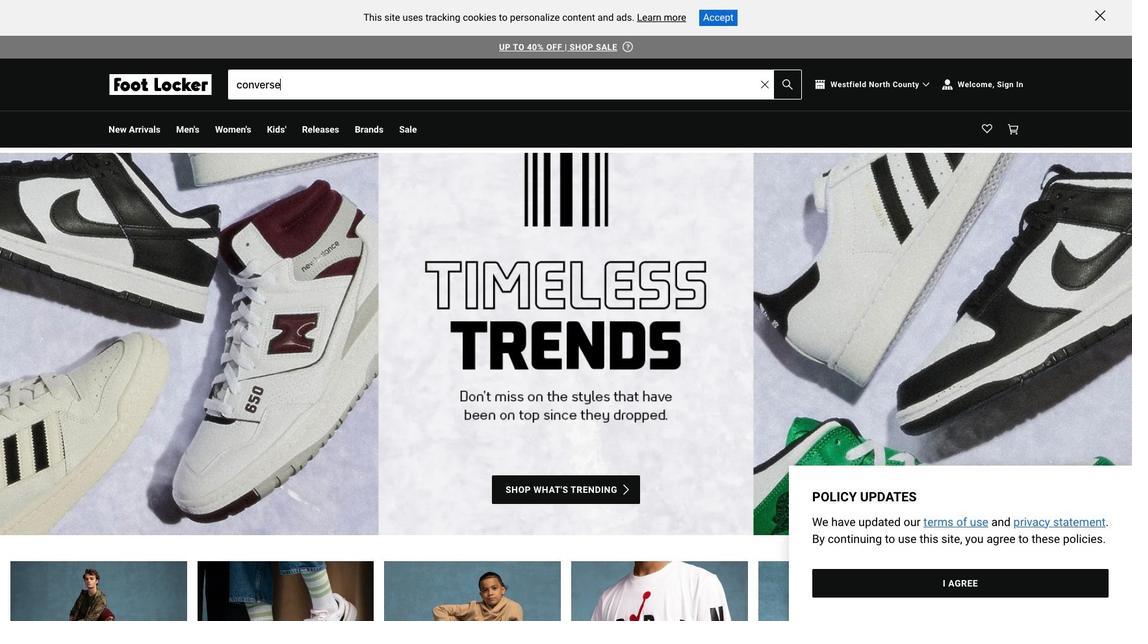 Task type: describe. For each thing, give the bounding box(es) containing it.
shop accessories image
[[759, 561, 935, 621]]

shop women's image
[[197, 561, 374, 621]]

more information about up to 40% off | shop sale promotion image
[[623, 41, 633, 52]]

primary element
[[98, 111, 1035, 148]]

search submit image
[[783, 79, 793, 90]]

cookie banner region
[[0, 0, 1133, 35]]

cart: 0 items image
[[1009, 124, 1019, 135]]

shop kids' image
[[385, 561, 561, 621]]

privacy banner region
[[790, 466, 1133, 621]]



Task type: vqa. For each thing, say whether or not it's contained in the screenshot.
foot locker logo links to the home page
yes



Task type: locate. For each thing, give the bounding box(es) containing it.
clear search field text image
[[762, 81, 769, 88]]

None search field
[[228, 70, 803, 99]]

close image
[[1096, 10, 1106, 21]]

shop men's image
[[10, 561, 187, 621]]

toolbar
[[109, 111, 750, 148]]

my favorites image
[[983, 124, 993, 135]]

foot locker logo links to the home page image
[[109, 74, 213, 95]]

Search search field
[[229, 70, 802, 99]]

shop clothing image
[[572, 561, 748, 621]]

shop sale image
[[946, 561, 1122, 621]]

don't miss on the styles that have been on top since they dropped. image
[[0, 153, 1133, 535]]



